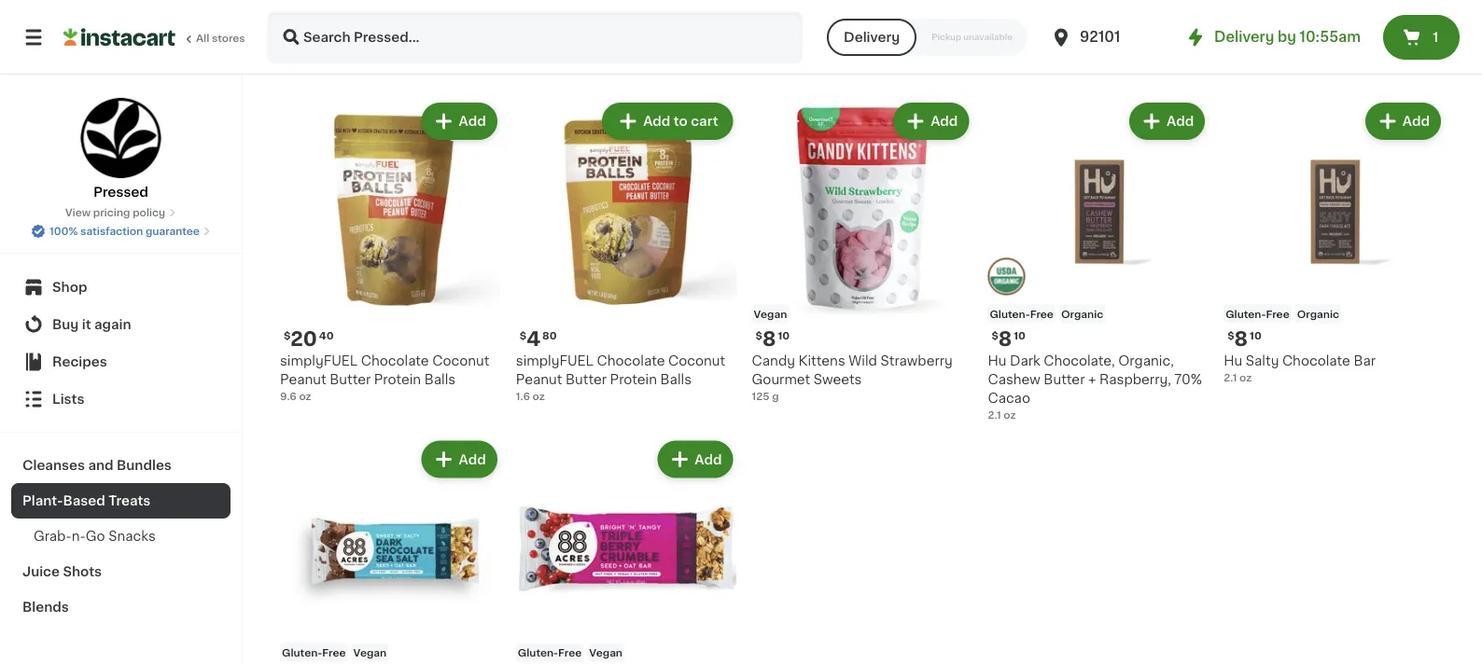 Task type: locate. For each thing, give the bounding box(es) containing it.
0 horizontal spatial butter
[[330, 373, 371, 386]]

oz
[[1240, 373, 1252, 383], [299, 391, 312, 402], [533, 391, 545, 402], [1004, 410, 1016, 420]]

dark
[[1010, 354, 1041, 368]]

add button
[[424, 104, 496, 138], [896, 104, 968, 138], [1132, 104, 1204, 138], [1368, 104, 1440, 138], [424, 443, 496, 477], [660, 443, 732, 477]]

$ up candy
[[756, 331, 763, 341]]

$ up hu salty chocolate bar 2.1 oz
[[1228, 331, 1235, 341]]

2 balls from the left
[[661, 373, 692, 386]]

plant-
[[22, 495, 63, 508]]

2 10 from the left
[[778, 331, 790, 341]]

1 horizontal spatial protein
[[610, 373, 657, 386]]

70%
[[1175, 373, 1203, 386]]

free
[[1031, 309, 1054, 319], [1267, 309, 1290, 319], [322, 648, 346, 658], [558, 648, 582, 658]]

$ inside $ 20 40
[[284, 331, 291, 341]]

gluten-free organic
[[990, 309, 1104, 319], [1226, 309, 1340, 319]]

2 simplyfuel from the left
[[516, 354, 594, 368]]

$ left 80 at the left
[[520, 331, 527, 341]]

4 $ from the left
[[756, 331, 763, 341]]

0 horizontal spatial 2.1
[[988, 410, 1002, 420]]

$ for raspberry,
[[992, 331, 999, 341]]

all stores link
[[63, 11, 247, 63]]

2 peanut from the left
[[516, 373, 563, 386]]

1 horizontal spatial 10
[[1014, 331, 1026, 341]]

coconut inside simplyfuel chocolate coconut peanut butter protein balls 9.6 oz
[[433, 354, 490, 368]]

gluten-free organic up "salty"
[[1226, 309, 1340, 319]]

$ 8 10 up candy
[[756, 330, 790, 349]]

delivery inside 'button'
[[844, 31, 900, 44]]

1 $ from the left
[[284, 331, 291, 341]]

1 horizontal spatial all
[[280, 25, 307, 45]]

organic up hu salty chocolate bar 2.1 oz
[[1298, 309, 1340, 319]]

sweets
[[814, 373, 862, 386]]

10 for salty
[[1250, 331, 1262, 341]]

1 coconut from the left
[[433, 354, 490, 368]]

$
[[284, 331, 291, 341], [520, 331, 527, 341], [992, 331, 999, 341], [756, 331, 763, 341], [1228, 331, 1235, 341]]

0 vertical spatial 2.1
[[1224, 373, 1238, 383]]

100% satisfaction guarantee
[[50, 226, 200, 237]]

delivery for delivery by 10:55am
[[1215, 30, 1275, 44]]

gluten-free organic up dark
[[990, 309, 1104, 319]]

0 horizontal spatial all
[[196, 33, 209, 43]]

92101 button
[[1050, 11, 1162, 63]]

20
[[291, 330, 317, 349]]

protein inside simplyfuel chocolate coconut peanut butter protein balls 1.6 oz
[[610, 373, 657, 386]]

gourmet
[[752, 373, 811, 386]]

simplyfuel for 20
[[280, 354, 358, 368]]

add button for hu salty chocolate bar
[[1368, 104, 1440, 138]]

1 button
[[1384, 15, 1460, 60]]

0 horizontal spatial peanut
[[280, 373, 326, 386]]

plant-based treats link
[[11, 484, 231, 519]]

2.1 inside hu salty chocolate bar 2.1 oz
[[1224, 373, 1238, 383]]

1 horizontal spatial organic
[[1298, 309, 1340, 319]]

cleanses and bundles link
[[11, 448, 231, 484]]

kittens
[[799, 354, 846, 368]]

view
[[65, 208, 91, 218]]

2 horizontal spatial 10
[[1250, 331, 1262, 341]]

8 up "salty"
[[1235, 330, 1248, 349]]

2 horizontal spatial chocolate
[[1283, 354, 1351, 368]]

0 horizontal spatial gluten-free vegan
[[282, 648, 387, 658]]

butter inside simplyfuel chocolate coconut peanut butter protein balls 9.6 oz
[[330, 373, 371, 386]]

organic up the chocolate,
[[1062, 309, 1104, 319]]

coconut
[[433, 354, 490, 368], [669, 354, 726, 368]]

1 8 from the left
[[999, 330, 1012, 349]]

1 horizontal spatial 2.1
[[1224, 373, 1238, 383]]

oz right "1.6"
[[533, 391, 545, 402]]

simplyfuel inside simplyfuel chocolate coconut peanut butter protein balls 1.6 oz
[[516, 354, 594, 368]]

$ 4 80
[[520, 330, 557, 349]]

$ inside $ 4 80
[[520, 331, 527, 341]]

candy
[[752, 354, 796, 368]]

chocolate inside simplyfuel chocolate coconut peanut butter protein balls 1.6 oz
[[597, 354, 665, 368]]

hu for hu dark chocolate, organic, cashew butter + raspberry, 70% cacao
[[988, 354, 1007, 368]]

$ 20 40
[[284, 330, 334, 349]]

2.1 right 70% at the right
[[1224, 373, 1238, 383]]

1 peanut from the left
[[280, 373, 326, 386]]

salty
[[1246, 354, 1280, 368]]

bar
[[1354, 354, 1376, 368]]

3 10 from the left
[[1250, 331, 1262, 341]]

coconut for 20
[[433, 354, 490, 368]]

product group
[[280, 99, 501, 404], [516, 99, 737, 404], [752, 99, 973, 404], [988, 99, 1209, 423], [1224, 99, 1445, 385], [280, 438, 501, 665], [516, 438, 737, 665]]

0 horizontal spatial vegan
[[353, 648, 387, 658]]

all
[[280, 25, 307, 45], [196, 33, 209, 43]]

simplyfuel down $ 20 40
[[280, 354, 358, 368]]

1 horizontal spatial butter
[[566, 373, 607, 386]]

peanut
[[280, 373, 326, 386], [516, 373, 563, 386]]

8 up candy
[[763, 330, 776, 349]]

$ 8 10
[[992, 330, 1026, 349], [756, 330, 790, 349], [1228, 330, 1262, 349]]

lists link
[[11, 381, 231, 418]]

2 organic from the left
[[1298, 309, 1340, 319]]

1 $ 8 10 from the left
[[992, 330, 1026, 349]]

2 gluten-free vegan from the left
[[518, 648, 623, 658]]

9.6
[[280, 391, 297, 402]]

butter for 20
[[330, 373, 371, 386]]

2 hu from the left
[[1224, 354, 1243, 368]]

10 up "salty"
[[1250, 331, 1262, 341]]

grab-
[[34, 530, 72, 543]]

0 horizontal spatial $ 8 10
[[756, 330, 790, 349]]

balls for 4
[[661, 373, 692, 386]]

$ 8 10 up "salty"
[[1228, 330, 1262, 349]]

1 horizontal spatial chocolate
[[597, 354, 665, 368]]

oz down cacao
[[1004, 410, 1016, 420]]

2.1 inside hu dark chocolate, organic, cashew butter + raspberry, 70% cacao 2.1 oz
[[988, 410, 1002, 420]]

bundles
[[117, 459, 172, 472]]

all stores
[[196, 33, 245, 43]]

0 horizontal spatial 10
[[778, 331, 790, 341]]

peanut inside simplyfuel chocolate coconut peanut butter protein balls 1.6 oz
[[516, 373, 563, 386]]

balls
[[425, 373, 456, 386], [661, 373, 692, 386]]

40
[[319, 331, 334, 341]]

butter
[[330, 373, 371, 386], [566, 373, 607, 386], [1044, 373, 1085, 386]]

1 butter from the left
[[330, 373, 371, 386]]

protein inside simplyfuel chocolate coconut peanut butter protein balls 9.6 oz
[[374, 373, 421, 386]]

cashew
[[988, 373, 1041, 386]]

treats
[[109, 495, 151, 508]]

hu inside hu salty chocolate bar 2.1 oz
[[1224, 354, 1243, 368]]

0 horizontal spatial protein
[[374, 373, 421, 386]]

hu
[[988, 354, 1007, 368], [1224, 354, 1243, 368]]

0 horizontal spatial coconut
[[433, 354, 490, 368]]

2 butter from the left
[[566, 373, 607, 386]]

0 horizontal spatial organic
[[1062, 309, 1104, 319]]

hu salty chocolate bar 2.1 oz
[[1224, 354, 1376, 383]]

0 horizontal spatial delivery
[[844, 31, 900, 44]]

2 protein from the left
[[610, 373, 657, 386]]

add button inside product "group"
[[424, 104, 496, 138]]

peanut for 20
[[280, 373, 326, 386]]

hu for hu salty chocolate bar
[[1224, 354, 1243, 368]]

0 horizontal spatial balls
[[425, 373, 456, 386]]

1 10 from the left
[[1014, 331, 1026, 341]]

80
[[543, 331, 557, 341]]

3 $ from the left
[[992, 331, 999, 341]]

snacks
[[109, 530, 156, 543]]

butter inside hu dark chocolate, organic, cashew butter + raspberry, 70% cacao 2.1 oz
[[1044, 373, 1085, 386]]

3 chocolate from the left
[[1283, 354, 1351, 368]]

2 $ from the left
[[520, 331, 527, 341]]

all left stores
[[196, 33, 209, 43]]

all for all stores
[[196, 33, 209, 43]]

3 $ 8 10 from the left
[[1228, 330, 1262, 349]]

oz down "salty"
[[1240, 373, 1252, 383]]

3 8 from the left
[[1235, 330, 1248, 349]]

2 horizontal spatial 8
[[1235, 330, 1248, 349]]

1 hu from the left
[[988, 354, 1007, 368]]

1 horizontal spatial balls
[[661, 373, 692, 386]]

blends
[[22, 601, 69, 614]]

0 horizontal spatial hu
[[988, 354, 1007, 368]]

1 horizontal spatial gluten-free vegan
[[518, 648, 623, 658]]

1 balls from the left
[[425, 373, 456, 386]]

oz inside simplyfuel chocolate coconut peanut butter protein balls 1.6 oz
[[533, 391, 545, 402]]

all left items
[[280, 25, 307, 45]]

3 butter from the left
[[1044, 373, 1085, 386]]

2 gluten-free organic from the left
[[1226, 309, 1340, 319]]

8 for kittens
[[763, 330, 776, 349]]

$ 8 10 up dark
[[992, 330, 1026, 349]]

and
[[88, 459, 113, 472]]

organic
[[1062, 309, 1104, 319], [1298, 309, 1340, 319]]

gluten-free vegan
[[282, 648, 387, 658], [518, 648, 623, 658]]

2 $ 8 10 from the left
[[756, 330, 790, 349]]

2 coconut from the left
[[669, 354, 726, 368]]

1 horizontal spatial coconut
[[669, 354, 726, 368]]

simplyfuel chocolate coconut peanut butter protein balls 9.6 oz
[[280, 354, 490, 402]]

10
[[1014, 331, 1026, 341], [778, 331, 790, 341], [1250, 331, 1262, 341]]

2 8 from the left
[[763, 330, 776, 349]]

8
[[999, 330, 1012, 349], [763, 330, 776, 349], [1235, 330, 1248, 349]]

1 horizontal spatial 8
[[999, 330, 1012, 349]]

balls inside simplyfuel chocolate coconut peanut butter protein balls 1.6 oz
[[661, 373, 692, 386]]

1 horizontal spatial hu
[[1224, 354, 1243, 368]]

8 for salty
[[1235, 330, 1248, 349]]

None search field
[[267, 11, 803, 63]]

add button for hu dark chocolate, organic, cashew butter + raspberry, 70% cacao
[[1132, 104, 1204, 138]]

juice shots
[[22, 566, 102, 579]]

1 horizontal spatial $ 8 10
[[992, 330, 1026, 349]]

5 $ from the left
[[1228, 331, 1235, 341]]

oz inside hu salty chocolate bar 2.1 oz
[[1240, 373, 1252, 383]]

simplyfuel down 80 at the left
[[516, 354, 594, 368]]

instacart logo image
[[63, 26, 176, 49]]

view pricing policy
[[65, 208, 165, 218]]

$ 8 10 for salty
[[1228, 330, 1262, 349]]

cart
[[691, 115, 719, 128]]

oz right 9.6
[[299, 391, 312, 402]]

0 horizontal spatial gluten-free organic
[[990, 309, 1104, 319]]

8 up dark
[[999, 330, 1012, 349]]

1
[[1434, 31, 1439, 44]]

plant-based treats
[[22, 495, 151, 508]]

hu left "salty"
[[1224, 354, 1243, 368]]

peanut up 9.6
[[280, 373, 326, 386]]

1 chocolate from the left
[[361, 354, 429, 368]]

1 vertical spatial 2.1
[[988, 410, 1002, 420]]

chocolate inside simplyfuel chocolate coconut peanut butter protein balls 9.6 oz
[[361, 354, 429, 368]]

hu up cashew
[[988, 354, 1007, 368]]

2 chocolate from the left
[[597, 354, 665, 368]]

$ left 40
[[284, 331, 291, 341]]

coconut inside simplyfuel chocolate coconut peanut butter protein balls 1.6 oz
[[669, 354, 726, 368]]

1 simplyfuel from the left
[[280, 354, 358, 368]]

butter inside simplyfuel chocolate coconut peanut butter protein balls 1.6 oz
[[566, 373, 607, 386]]

go
[[86, 530, 105, 543]]

add button for candy kittens wild strawberry gourmet sweets
[[896, 104, 968, 138]]

hu inside hu dark chocolate, organic, cashew butter + raspberry, 70% cacao 2.1 oz
[[988, 354, 1007, 368]]

grab-n-go snacks
[[34, 530, 156, 543]]

0 horizontal spatial simplyfuel
[[280, 354, 358, 368]]

balls inside simplyfuel chocolate coconut peanut butter protein balls 9.6 oz
[[425, 373, 456, 386]]

simplyfuel inside simplyfuel chocolate coconut peanut butter protein balls 9.6 oz
[[280, 354, 358, 368]]

gluten-
[[990, 309, 1031, 319], [1226, 309, 1267, 319], [282, 648, 322, 658], [518, 648, 558, 658]]

peanut inside simplyfuel chocolate coconut peanut butter protein balls 9.6 oz
[[280, 373, 326, 386]]

1 organic from the left
[[1062, 309, 1104, 319]]

92101
[[1080, 30, 1121, 44]]

protein for 20
[[374, 373, 421, 386]]

recipes
[[52, 356, 107, 369]]

1 horizontal spatial simplyfuel
[[516, 354, 594, 368]]

1 gluten-free organic from the left
[[990, 309, 1104, 319]]

2.1 down cacao
[[988, 410, 1002, 420]]

add button for simplyfuel chocolate coconut peanut butter protein balls
[[424, 104, 496, 138]]

vegan
[[754, 309, 787, 319], [353, 648, 387, 658], [589, 648, 623, 658]]

add
[[459, 115, 486, 128], [643, 115, 671, 128], [931, 115, 958, 128], [1167, 115, 1194, 128], [1403, 115, 1430, 128], [459, 453, 486, 466], [695, 453, 722, 466]]

satisfaction
[[80, 226, 143, 237]]

0 horizontal spatial chocolate
[[361, 354, 429, 368]]

1 horizontal spatial peanut
[[516, 373, 563, 386]]

1 protein from the left
[[374, 373, 421, 386]]

$ up cashew
[[992, 331, 999, 341]]

1 horizontal spatial gluten-free organic
[[1226, 309, 1340, 319]]

10 up dark
[[1014, 331, 1026, 341]]

hu dark chocolate, organic, cashew butter + raspberry, 70% cacao 2.1 oz
[[988, 354, 1203, 420]]

peanut up "1.6"
[[516, 373, 563, 386]]

delivery
[[1215, 30, 1275, 44], [844, 31, 900, 44]]

10:55am
[[1300, 30, 1361, 44]]

2 horizontal spatial butter
[[1044, 373, 1085, 386]]

1 horizontal spatial delivery
[[1215, 30, 1275, 44]]

10 up candy
[[778, 331, 790, 341]]

2 horizontal spatial $ 8 10
[[1228, 330, 1262, 349]]

all for all items
[[280, 25, 307, 45]]

product group containing 20
[[280, 99, 501, 404]]

0 horizontal spatial 8
[[763, 330, 776, 349]]



Task type: vqa. For each thing, say whether or not it's contained in the screenshot.
Kirkland Signature Sauvignon Blanc, New Zealand, 750 ml
no



Task type: describe. For each thing, give the bounding box(es) containing it.
cleanses and bundles
[[22, 459, 172, 472]]

delivery by 10:55am link
[[1185, 26, 1361, 49]]

policy
[[133, 208, 165, 218]]

$ 8 10 for kittens
[[756, 330, 790, 349]]

stores
[[212, 33, 245, 43]]

n-
[[72, 530, 86, 543]]

chocolate for 4
[[597, 354, 665, 368]]

delivery for delivery
[[844, 31, 900, 44]]

4
[[527, 330, 541, 349]]

100%
[[50, 226, 78, 237]]

pricing
[[93, 208, 130, 218]]

shots
[[63, 566, 102, 579]]

delivery by 10:55am
[[1215, 30, 1361, 44]]

oz inside hu dark chocolate, organic, cashew butter + raspberry, 70% cacao 2.1 oz
[[1004, 410, 1016, 420]]

peanut for 4
[[516, 373, 563, 386]]

$ for 1.6
[[520, 331, 527, 341]]

$ 8 10 for dark
[[992, 330, 1026, 349]]

candy kittens wild strawberry gourmet sweets 125 g
[[752, 354, 953, 402]]

based
[[63, 495, 105, 508]]

again
[[94, 318, 131, 331]]

buy it again link
[[11, 306, 231, 344]]

1 gluten-free vegan from the left
[[282, 648, 387, 658]]

raspberry,
[[1100, 373, 1172, 386]]

protein for 4
[[610, 373, 657, 386]]

chocolate,
[[1044, 354, 1116, 368]]

juice shots link
[[11, 555, 231, 590]]

cacao
[[988, 392, 1031, 405]]

shop
[[52, 281, 87, 294]]

by
[[1278, 30, 1297, 44]]

strawberry
[[881, 354, 953, 368]]

service type group
[[827, 19, 1028, 56]]

chocolate inside hu salty chocolate bar 2.1 oz
[[1283, 354, 1351, 368]]

add to cart
[[643, 115, 719, 128]]

coconut for 4
[[669, 354, 726, 368]]

100% satisfaction guarantee button
[[31, 220, 211, 239]]

view pricing policy link
[[65, 205, 177, 220]]

$ for 9.6
[[284, 331, 291, 341]]

guarantee
[[146, 226, 200, 237]]

g
[[772, 391, 779, 402]]

10 for dark
[[1014, 331, 1026, 341]]

buy
[[52, 318, 79, 331]]

125
[[752, 391, 770, 402]]

delivery button
[[827, 19, 917, 56]]

buy it again
[[52, 318, 131, 331]]

pressed
[[93, 186, 148, 199]]

butter for 4
[[566, 373, 607, 386]]

it
[[82, 318, 91, 331]]

organic,
[[1119, 354, 1175, 368]]

+
[[1089, 373, 1097, 386]]

pressed logo image
[[80, 97, 162, 179]]

cleanses
[[22, 459, 85, 472]]

10 for kittens
[[778, 331, 790, 341]]

1.6
[[516, 391, 530, 402]]

product group containing 4
[[516, 99, 737, 404]]

lists
[[52, 393, 84, 406]]

pressed link
[[80, 97, 162, 202]]

simplyfuel for 4
[[516, 354, 594, 368]]

add to cart button
[[604, 104, 732, 138]]

grab-n-go snacks link
[[11, 519, 231, 555]]

simplyfuel chocolate coconut peanut butter protein balls 1.6 oz
[[516, 354, 726, 402]]

recipes link
[[11, 344, 231, 381]]

juice
[[22, 566, 60, 579]]

balls for 20
[[425, 373, 456, 386]]

blends link
[[11, 590, 231, 626]]

shop link
[[11, 269, 231, 306]]

all items
[[280, 25, 369, 45]]

2 horizontal spatial vegan
[[754, 309, 787, 319]]

item badge image
[[988, 258, 1026, 296]]

to
[[674, 115, 688, 128]]

add inside button
[[643, 115, 671, 128]]

$ for g
[[756, 331, 763, 341]]

8 for dark
[[999, 330, 1012, 349]]

oz inside simplyfuel chocolate coconut peanut butter protein balls 9.6 oz
[[299, 391, 312, 402]]

1 horizontal spatial vegan
[[589, 648, 623, 658]]

Search field
[[269, 13, 801, 62]]

items
[[311, 25, 369, 45]]

wild
[[849, 354, 878, 368]]

chocolate for 20
[[361, 354, 429, 368]]



